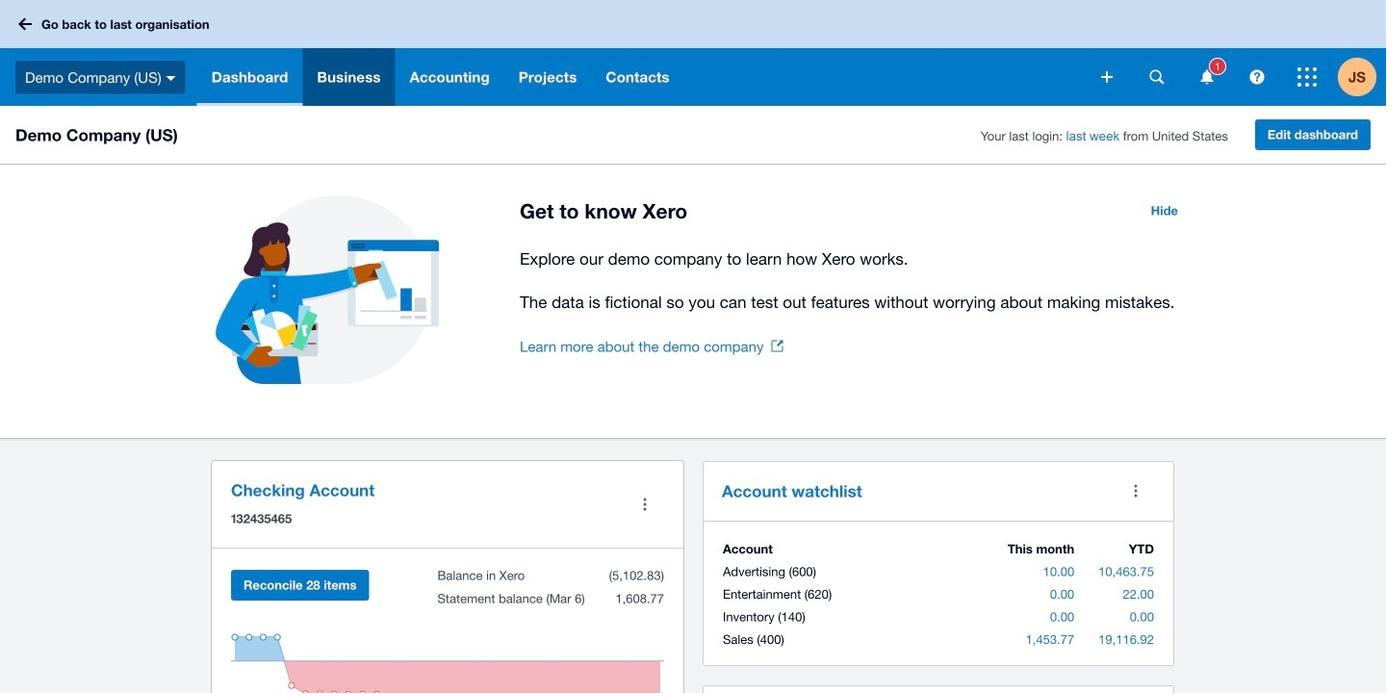 Task type: vqa. For each thing, say whether or not it's contained in the screenshot.
the Amounts are
no



Task type: locate. For each thing, give the bounding box(es) containing it.
svg image
[[18, 18, 32, 30], [1298, 67, 1318, 87], [1150, 70, 1165, 84], [1251, 70, 1265, 84], [1102, 71, 1113, 83]]

svg image
[[1201, 70, 1214, 84], [166, 76, 176, 81]]

banner
[[0, 0, 1387, 106]]

0 horizontal spatial svg image
[[166, 76, 176, 81]]

1 horizontal spatial svg image
[[1201, 70, 1214, 84]]

intro banner body element
[[520, 246, 1190, 316]]



Task type: describe. For each thing, give the bounding box(es) containing it.
manage menu toggle image
[[626, 485, 665, 524]]



